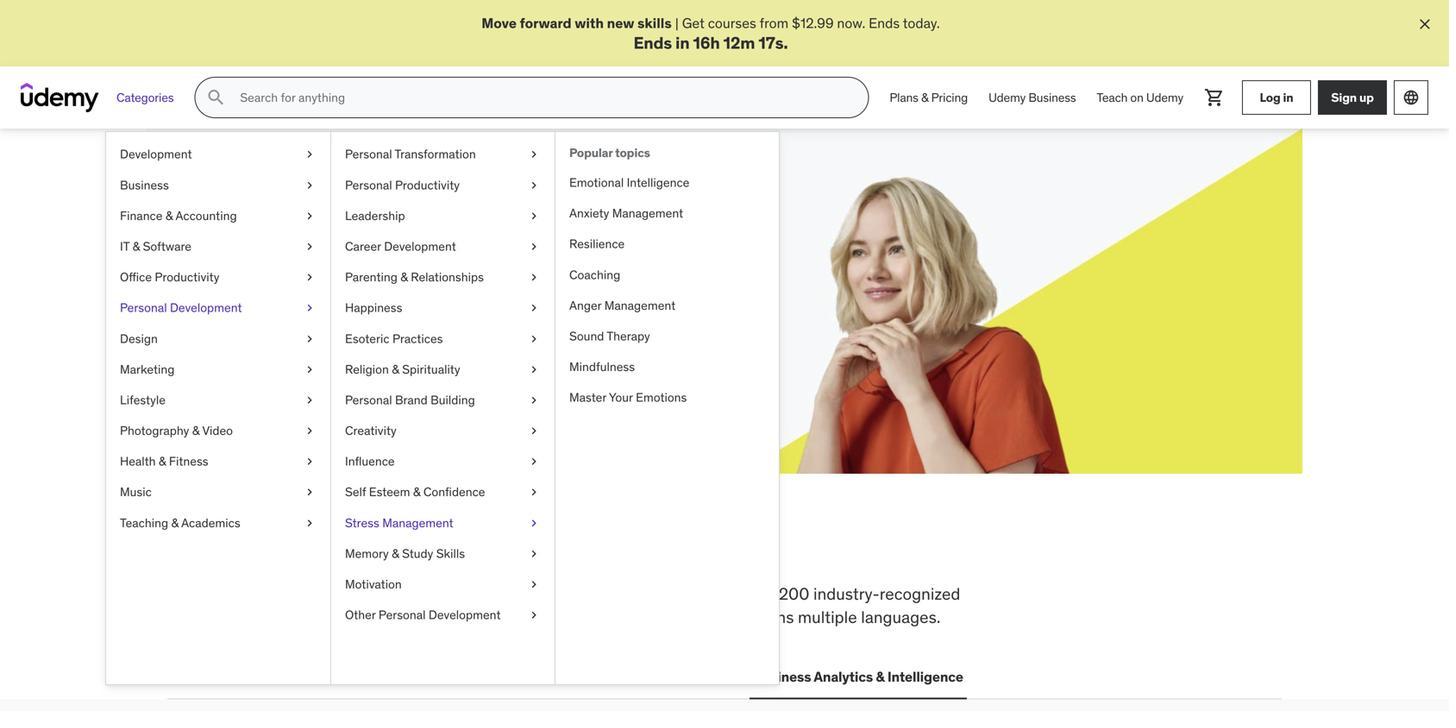 Task type: locate. For each thing, give the bounding box(es) containing it.
sound therapy
[[569, 328, 650, 344]]

xsmall image inside influence link
[[527, 453, 541, 470]]

today. down career
[[341, 266, 378, 284]]

1 horizontal spatial intelligence
[[888, 668, 964, 685]]

personal transformation
[[345, 146, 476, 162]]

skills inside skills for your future expand your potential with a course for as little as $12.99. sale ends today.
[[230, 204, 307, 240]]

academics
[[181, 515, 240, 531]]

influence
[[345, 454, 395, 469]]

1 vertical spatial with
[[367, 247, 393, 264]]

xsmall image for self esteem & confidence
[[527, 484, 541, 501]]

1 vertical spatial in
[[1283, 90, 1294, 105]]

& right health at the left bottom
[[159, 454, 166, 469]]

future
[[425, 204, 509, 240]]

xsmall image inside development link
[[303, 146, 317, 163]]

xsmall image inside the motivation link
[[527, 576, 541, 593]]

for up the potential
[[312, 204, 352, 240]]

1 vertical spatial for
[[452, 247, 469, 264]]

from
[[760, 14, 789, 32]]

motivation link
[[331, 569, 555, 600]]

well-
[[426, 606, 461, 627]]

0 horizontal spatial intelligence
[[627, 175, 690, 190]]

development for web development
[[203, 668, 289, 685]]

development up parenting & relationships
[[384, 239, 456, 254]]

on
[[1131, 90, 1144, 105]]

as left little
[[472, 247, 486, 264]]

resilience link
[[556, 229, 779, 260]]

development inside button
[[203, 668, 289, 685]]

business
[[1029, 90, 1076, 105], [120, 177, 169, 193], [753, 668, 811, 685]]

as
[[472, 247, 486, 264], [520, 247, 534, 264]]

xsmall image
[[303, 177, 317, 194], [303, 269, 317, 286], [303, 300, 317, 316], [527, 330, 541, 347], [527, 392, 541, 409], [303, 422, 317, 439], [527, 422, 541, 439], [303, 453, 317, 470], [527, 453, 541, 470], [303, 484, 317, 501], [527, 545, 541, 562]]

leadership link
[[331, 201, 555, 231]]

& right the esteem
[[413, 484, 421, 500]]

2 vertical spatial for
[[720, 583, 740, 604]]

categories
[[116, 90, 174, 105]]

development inside "link"
[[170, 300, 242, 316]]

xsmall image inside business link
[[303, 177, 317, 194]]

0 vertical spatial it
[[120, 239, 130, 254]]

0 horizontal spatial productivity
[[155, 269, 220, 285]]

xsmall image for memory & study skills
[[527, 545, 541, 562]]

business inside business link
[[120, 177, 169, 193]]

leadership up career
[[345, 208, 405, 223]]

leadership button
[[429, 656, 508, 698]]

music link
[[106, 477, 330, 508]]

0 horizontal spatial your
[[279, 247, 306, 264]]

office productivity link
[[106, 262, 330, 293]]

business analytics & intelligence
[[753, 668, 964, 685]]

1 horizontal spatial udemy
[[1147, 90, 1184, 105]]

personal brand building
[[345, 392, 475, 408]]

development down office productivity link
[[170, 300, 242, 316]]

practices
[[393, 331, 443, 346]]

finance
[[120, 208, 163, 223]]

finance & accounting
[[120, 208, 237, 223]]

for inside the 'covering critical workplace skills to technical topics, including prep content for over 200 industry-recognized certifications, our catalog supports well-rounded professional development and spans multiple languages.'
[[720, 583, 740, 604]]

in
[[676, 32, 690, 53], [1283, 90, 1294, 105], [543, 527, 577, 571]]

xsmall image inside career development link
[[527, 238, 541, 255]]

software
[[143, 239, 192, 254]]

xsmall image inside "creativity" link
[[527, 422, 541, 439]]

0 vertical spatial skills
[[638, 14, 672, 32]]

for up relationships
[[452, 247, 469, 264]]

udemy business link
[[979, 77, 1087, 118]]

place
[[652, 527, 742, 571]]

xsmall image inside self esteem & confidence link
[[527, 484, 541, 501]]

leadership inside button
[[433, 668, 504, 685]]

xsmall image inside music link
[[303, 484, 317, 501]]

0 vertical spatial skills
[[230, 204, 307, 240]]

one
[[583, 527, 645, 571]]

log in link
[[1243, 80, 1312, 115]]

science
[[558, 668, 609, 685]]

master
[[569, 390, 607, 405]]

xsmall image for business
[[303, 177, 317, 194]]

ends
[[869, 14, 900, 32], [634, 32, 672, 53]]

data science button
[[521, 656, 613, 698]]

management up therapy
[[605, 298, 676, 313]]

skills down stress management link
[[436, 546, 465, 561]]

development right 'web'
[[203, 668, 289, 685]]

udemy right on
[[1147, 90, 1184, 105]]

1 vertical spatial it
[[310, 668, 321, 685]]

0 horizontal spatial ends
[[634, 32, 672, 53]]

management for stress management
[[382, 515, 454, 531]]

intelligence up 'anxiety management' link
[[627, 175, 690, 190]]

it inside button
[[310, 668, 321, 685]]

1 horizontal spatial leadership
[[433, 668, 504, 685]]

close image
[[1417, 16, 1434, 33]]

parenting & relationships
[[345, 269, 484, 285]]

xsmall image for teaching & academics
[[303, 515, 317, 531]]

xsmall image for esoteric practices
[[527, 330, 541, 347]]

Search for anything text field
[[237, 83, 848, 112]]

management for anxiety management
[[612, 205, 684, 221]]

esoteric practices link
[[331, 323, 555, 354]]

0 vertical spatial productivity
[[395, 177, 460, 193]]

0 vertical spatial with
[[575, 14, 604, 32]]

self
[[345, 484, 366, 500]]

0 vertical spatial business
[[1029, 90, 1076, 105]]

personal up personal productivity
[[345, 146, 392, 162]]

accounting
[[176, 208, 237, 223]]

photography & video
[[120, 423, 233, 438]]

intelligence down languages.
[[888, 668, 964, 685]]

xsmall image inside personal transformation link
[[527, 146, 541, 163]]

0 vertical spatial today.
[[903, 14, 940, 32]]

technical
[[428, 583, 495, 604]]

0 horizontal spatial udemy
[[989, 90, 1026, 105]]

xsmall image inside design link
[[303, 330, 317, 347]]

personal down to
[[379, 607, 426, 623]]

xsmall image inside leadership link
[[527, 207, 541, 224]]

for for workplace
[[720, 583, 740, 604]]

& inside it & software link
[[133, 239, 140, 254]]

2 vertical spatial management
[[382, 515, 454, 531]]

in up including on the left bottom
[[543, 527, 577, 571]]

business inside udemy business link
[[1029, 90, 1076, 105]]

xsmall image
[[303, 146, 317, 163], [527, 146, 541, 163], [527, 177, 541, 194], [303, 207, 317, 224], [527, 207, 541, 224], [303, 238, 317, 255], [527, 238, 541, 255], [527, 269, 541, 286], [527, 300, 541, 316], [303, 330, 317, 347], [303, 361, 317, 378], [527, 361, 541, 378], [303, 392, 317, 409], [527, 484, 541, 501], [303, 515, 317, 531], [527, 515, 541, 531], [527, 576, 541, 593], [527, 607, 541, 624]]

& inside health & fitness link
[[159, 454, 166, 469]]

xsmall image inside "photography & video" link
[[303, 422, 317, 439]]

rounded
[[461, 606, 523, 627]]

in down |
[[676, 32, 690, 53]]

your up a
[[357, 204, 420, 240]]

coaching
[[569, 267, 621, 282]]

1 vertical spatial business
[[120, 177, 169, 193]]

building
[[431, 392, 475, 408]]

1 horizontal spatial as
[[520, 247, 534, 264]]

your
[[357, 204, 420, 240], [279, 247, 306, 264]]

1 vertical spatial intelligence
[[888, 668, 964, 685]]

& right finance
[[166, 208, 173, 223]]

1 horizontal spatial it
[[310, 668, 321, 685]]

personal down religion
[[345, 392, 392, 408]]

personal up design
[[120, 300, 167, 316]]

design
[[120, 331, 158, 346]]

& inside "parenting & relationships" 'link'
[[401, 269, 408, 285]]

development for personal development
[[170, 300, 242, 316]]

& inside religion & spirituality link
[[392, 361, 399, 377]]

xsmall image inside personal brand building link
[[527, 392, 541, 409]]

1 vertical spatial today.
[[341, 266, 378, 284]]

business left the teach
[[1029, 90, 1076, 105]]

in right log
[[1283, 90, 1294, 105]]

personal for personal development
[[120, 300, 167, 316]]

xsmall image inside "parenting & relationships" 'link'
[[527, 269, 541, 286]]

udemy right pricing
[[989, 90, 1026, 105]]

productivity down transformation
[[395, 177, 460, 193]]

career
[[345, 239, 381, 254]]

1 vertical spatial leadership
[[433, 668, 504, 685]]

1 horizontal spatial your
[[357, 204, 420, 240]]

$12.99.
[[230, 266, 274, 284]]

& for memory & study skills
[[392, 546, 399, 561]]

with inside move forward with new skills | get courses from $12.99 now. ends today. ends in 16h 12m 17s .
[[575, 14, 604, 32]]

management inside 'link'
[[605, 298, 676, 313]]

& for it & software
[[133, 239, 140, 254]]

today. inside skills for your future expand your potential with a course for as little as $12.99. sale ends today.
[[341, 266, 378, 284]]

productivity up personal development
[[155, 269, 220, 285]]

leadership down rounded
[[433, 668, 504, 685]]

0 vertical spatial in
[[676, 32, 690, 53]]

& right religion
[[392, 361, 399, 377]]

sale
[[278, 266, 305, 284]]

& up "office"
[[133, 239, 140, 254]]

1 vertical spatial skills
[[286, 527, 379, 571]]

2 horizontal spatial in
[[1283, 90, 1294, 105]]

0 horizontal spatial it
[[120, 239, 130, 254]]

forward
[[520, 14, 572, 32]]

0 horizontal spatial business
[[120, 177, 169, 193]]

web development button
[[167, 656, 293, 698]]

skills up workplace
[[286, 527, 379, 571]]

xsmall image inside esoteric practices link
[[527, 330, 541, 347]]

& for health & fitness
[[159, 454, 166, 469]]

productivity
[[395, 177, 460, 193], [155, 269, 220, 285]]

plans & pricing link
[[880, 77, 979, 118]]

xsmall image for lifestyle
[[303, 392, 317, 409]]

& right plans at the top of the page
[[922, 90, 929, 105]]

0 horizontal spatial leadership
[[345, 208, 405, 223]]

1 udemy from the left
[[989, 90, 1026, 105]]

2 vertical spatial business
[[753, 668, 811, 685]]

creativity
[[345, 423, 397, 438]]

personal down personal transformation
[[345, 177, 392, 193]]

xsmall image inside memory & study skills link
[[527, 545, 541, 562]]

xsmall image for creativity
[[527, 422, 541, 439]]

0 horizontal spatial today.
[[341, 266, 378, 284]]

development
[[620, 606, 716, 627]]

business down spans
[[753, 668, 811, 685]]

1 horizontal spatial with
[[575, 14, 604, 32]]

xsmall image inside other personal development link
[[527, 607, 541, 624]]

2 horizontal spatial for
[[720, 583, 740, 604]]

& down a
[[401, 269, 408, 285]]

with left a
[[367, 247, 393, 264]]

1 horizontal spatial today.
[[903, 14, 940, 32]]

for for your
[[452, 247, 469, 264]]

skills up "expand"
[[230, 204, 307, 240]]

anxiety management
[[569, 205, 684, 221]]

xsmall image inside marketing link
[[303, 361, 317, 378]]

professional
[[526, 606, 616, 627]]

0 vertical spatial for
[[312, 204, 352, 240]]

1 vertical spatial skills
[[436, 546, 465, 561]]

1 vertical spatial management
[[605, 298, 676, 313]]

management
[[612, 205, 684, 221], [605, 298, 676, 313], [382, 515, 454, 531]]

parenting
[[345, 269, 398, 285]]

xsmall image inside finance & accounting link
[[303, 207, 317, 224]]

2 udemy from the left
[[1147, 90, 1184, 105]]

xsmall image inside "personal productivity" link
[[527, 177, 541, 194]]

ends right now.
[[869, 14, 900, 32]]

management down emotional intelligence
[[612, 205, 684, 221]]

ends down new
[[634, 32, 672, 53]]

personal productivity link
[[331, 170, 555, 201]]

0 horizontal spatial skills
[[230, 204, 307, 240]]

0 horizontal spatial with
[[367, 247, 393, 264]]

1 horizontal spatial in
[[676, 32, 690, 53]]

it for it certifications
[[310, 668, 321, 685]]

xsmall image for personal productivity
[[527, 177, 541, 194]]

& left 'video'
[[192, 423, 200, 438]]

xsmall image inside health & fitness link
[[303, 453, 317, 470]]

as right little
[[520, 247, 534, 264]]

languages.
[[861, 606, 941, 627]]

xsmall image inside happiness link
[[527, 300, 541, 316]]

1 horizontal spatial for
[[452, 247, 469, 264]]

& inside 'teaching & academics' link
[[171, 515, 179, 531]]

development link
[[106, 139, 330, 170]]

photography & video link
[[106, 416, 330, 446]]

business inside business analytics & intelligence button
[[753, 668, 811, 685]]

religion
[[345, 361, 389, 377]]

0 vertical spatial leadership
[[345, 208, 405, 223]]

choose a language image
[[1403, 89, 1420, 106]]

it up "office"
[[120, 239, 130, 254]]

leadership for leadership button
[[433, 668, 504, 685]]

& inside the plans & pricing link
[[922, 90, 929, 105]]

1 horizontal spatial business
[[753, 668, 811, 685]]

personal development link
[[106, 293, 330, 323]]

personal inside "link"
[[120, 300, 167, 316]]

motivation
[[345, 576, 402, 592]]

personal
[[345, 146, 392, 162], [345, 177, 392, 193], [120, 300, 167, 316], [345, 392, 392, 408], [379, 607, 426, 623]]

& for religion & spirituality
[[392, 361, 399, 377]]

& inside self esteem & confidence link
[[413, 484, 421, 500]]

xsmall image inside lifestyle link
[[303, 392, 317, 409]]

management up study
[[382, 515, 454, 531]]

your
[[609, 390, 633, 405]]

0 vertical spatial management
[[612, 205, 684, 221]]

1 vertical spatial productivity
[[155, 269, 220, 285]]

xsmall image inside personal development "link"
[[303, 300, 317, 316]]

influence link
[[331, 446, 555, 477]]

& inside finance & accounting link
[[166, 208, 173, 223]]

with left new
[[575, 14, 604, 32]]

business for business
[[120, 177, 169, 193]]

business for business analytics & intelligence
[[753, 668, 811, 685]]

it
[[120, 239, 130, 254], [310, 668, 321, 685]]

with
[[575, 14, 604, 32], [367, 247, 393, 264]]

your up sale
[[279, 247, 306, 264]]

submit search image
[[206, 87, 226, 108]]

2 as from the left
[[520, 247, 534, 264]]

skills left |
[[638, 14, 672, 32]]

topics
[[615, 145, 650, 161]]

including
[[551, 583, 618, 604]]

1 vertical spatial your
[[279, 247, 306, 264]]

photography
[[120, 423, 189, 438]]

0 vertical spatial your
[[357, 204, 420, 240]]

2 vertical spatial skills
[[369, 583, 406, 604]]

xsmall image inside office productivity link
[[303, 269, 317, 286]]

therapy
[[607, 328, 650, 344]]

& inside "photography & video" link
[[192, 423, 200, 438]]

xsmall image for music
[[303, 484, 317, 501]]

sign
[[1332, 90, 1357, 105]]

xsmall image for development
[[303, 146, 317, 163]]

development for career development
[[384, 239, 456, 254]]

& right analytics
[[876, 668, 885, 685]]

& inside memory & study skills link
[[392, 546, 399, 561]]

shopping cart with 0 items image
[[1205, 87, 1225, 108]]

to
[[410, 583, 425, 604]]

business up finance
[[120, 177, 169, 193]]

& left study
[[392, 546, 399, 561]]

xsmall image for personal transformation
[[527, 146, 541, 163]]

& for finance & accounting
[[166, 208, 173, 223]]

for up "and"
[[720, 583, 740, 604]]

& inside business analytics & intelligence button
[[876, 668, 885, 685]]

xsmall image for parenting & relationships
[[527, 269, 541, 286]]

xsmall image inside it & software link
[[303, 238, 317, 255]]

development down categories dropdown button
[[120, 146, 192, 162]]

it left certifications
[[310, 668, 321, 685]]

0 horizontal spatial as
[[472, 247, 486, 264]]

today. right now.
[[903, 14, 940, 32]]

it for it & software
[[120, 239, 130, 254]]

0 horizontal spatial in
[[543, 527, 577, 571]]

xsmall image inside stress management link
[[527, 515, 541, 531]]

in inside move forward with new skills | get courses from $12.99 now. ends today. ends in 16h 12m 17s .
[[676, 32, 690, 53]]

with inside skills for your future expand your potential with a course for as little as $12.99. sale ends today.
[[367, 247, 393, 264]]

0 vertical spatial intelligence
[[627, 175, 690, 190]]

2 horizontal spatial business
[[1029, 90, 1076, 105]]

parenting & relationships link
[[331, 262, 555, 293]]

& right teaching
[[171, 515, 179, 531]]

xsmall image for other personal development
[[527, 607, 541, 624]]

xsmall image inside religion & spirituality link
[[527, 361, 541, 378]]

0 horizontal spatial for
[[312, 204, 352, 240]]

religion & spirituality
[[345, 361, 460, 377]]

skills up supports
[[369, 583, 406, 604]]

1 horizontal spatial productivity
[[395, 177, 460, 193]]

coaching link
[[556, 260, 779, 290]]

teach
[[1097, 90, 1128, 105]]

xsmall image inside 'teaching & academics' link
[[303, 515, 317, 531]]

recognized
[[880, 583, 961, 604]]



Task type: describe. For each thing, give the bounding box(es) containing it.
now.
[[837, 14, 866, 32]]

xsmall image for stress management
[[527, 515, 541, 531]]

1 horizontal spatial ends
[[869, 14, 900, 32]]

web
[[171, 668, 200, 685]]

& for parenting & relationships
[[401, 269, 408, 285]]

xsmall image for religion & spirituality
[[527, 361, 541, 378]]

mindfulness link
[[556, 352, 779, 382]]

udemy inside udemy business link
[[989, 90, 1026, 105]]

other
[[345, 607, 376, 623]]

other personal development link
[[331, 600, 555, 630]]

data science
[[525, 668, 609, 685]]

today. inside move forward with new skills | get courses from $12.99 now. ends today. ends in 16h 12m 17s .
[[903, 14, 940, 32]]

xsmall image for photography & video
[[303, 422, 317, 439]]

industry-
[[814, 583, 880, 604]]

happiness link
[[331, 293, 555, 323]]

brand
[[395, 392, 428, 408]]

1 horizontal spatial skills
[[436, 546, 465, 561]]

personal for personal transformation
[[345, 146, 392, 162]]

log
[[1260, 90, 1281, 105]]

categories button
[[106, 77, 184, 118]]

mindfulness
[[569, 359, 635, 375]]

spans
[[751, 606, 794, 627]]

business analytics & intelligence button
[[750, 656, 967, 698]]

lifestyle
[[120, 392, 166, 408]]

transformation
[[395, 146, 476, 162]]

master your emotions
[[569, 390, 687, 405]]

intelligence inside button
[[888, 668, 964, 685]]

udemy inside teach on udemy link
[[1147, 90, 1184, 105]]

$12.99
[[792, 14, 834, 32]]

esoteric practices
[[345, 331, 443, 346]]

over
[[744, 583, 775, 604]]

emotional intelligence link
[[556, 167, 779, 198]]

covering
[[167, 583, 233, 604]]

xsmall image for marketing
[[303, 361, 317, 378]]

health & fitness link
[[106, 446, 330, 477]]

content
[[659, 583, 716, 604]]

spirituality
[[402, 361, 460, 377]]

a
[[396, 247, 404, 264]]

music
[[120, 484, 152, 500]]

course
[[407, 247, 449, 264]]

memory & study skills
[[345, 546, 465, 561]]

happiness
[[345, 300, 402, 316]]

teaching & academics link
[[106, 508, 330, 538]]

plans & pricing
[[890, 90, 968, 105]]

data
[[525, 668, 555, 685]]

business link
[[106, 170, 330, 201]]

xsmall image for influence
[[527, 453, 541, 470]]

relationships
[[411, 269, 484, 285]]

200
[[779, 583, 810, 604]]

you
[[385, 527, 447, 571]]

teach on udemy
[[1097, 90, 1184, 105]]

certifications
[[324, 668, 412, 685]]

it certifications
[[310, 668, 412, 685]]

popular
[[569, 145, 613, 161]]

xsmall image for office productivity
[[303, 269, 317, 286]]

xsmall image for finance & accounting
[[303, 207, 317, 224]]

health & fitness
[[120, 454, 208, 469]]

xsmall image for personal brand building
[[527, 392, 541, 409]]

personal transformation link
[[331, 139, 555, 170]]

personal for personal productivity
[[345, 177, 392, 193]]

supports
[[357, 606, 422, 627]]

xsmall image for happiness
[[527, 300, 541, 316]]

potential
[[309, 247, 364, 264]]

personal development
[[120, 300, 242, 316]]

& for plans & pricing
[[922, 90, 929, 105]]

our
[[271, 606, 295, 627]]

productivity for office productivity
[[155, 269, 220, 285]]

plans
[[890, 90, 919, 105]]

topics,
[[498, 583, 547, 604]]

stress management element
[[555, 132, 779, 684]]

stress management
[[345, 515, 454, 531]]

fitness
[[169, 454, 208, 469]]

productivity for personal productivity
[[395, 177, 460, 193]]

pricing
[[932, 90, 968, 105]]

new
[[607, 14, 635, 32]]

management for anger management
[[605, 298, 676, 313]]

1 as from the left
[[472, 247, 486, 264]]

xsmall image for motivation
[[527, 576, 541, 593]]

self esteem & confidence link
[[331, 477, 555, 508]]

skills inside move forward with new skills | get courses from $12.99 now. ends today. ends in 16h 12m 17s .
[[638, 14, 672, 32]]

stress
[[345, 515, 380, 531]]

udemy image
[[21, 83, 99, 112]]

xsmall image for health & fitness
[[303, 453, 317, 470]]

ends
[[308, 266, 338, 284]]

video
[[202, 423, 233, 438]]

workplace
[[290, 583, 365, 604]]

expand
[[230, 247, 276, 264]]

marketing
[[120, 361, 175, 377]]

memory
[[345, 546, 389, 561]]

xsmall image for it & software
[[303, 238, 317, 255]]

sound
[[569, 328, 604, 344]]

16h 12m 17s
[[693, 32, 784, 53]]

anger
[[569, 298, 602, 313]]

.
[[784, 32, 788, 53]]

prep
[[622, 583, 655, 604]]

anxiety
[[569, 205, 609, 221]]

2 vertical spatial in
[[543, 527, 577, 571]]

all the skills you need in one place
[[167, 527, 742, 571]]

personal for personal brand building
[[345, 392, 392, 408]]

leadership for leadership link
[[345, 208, 405, 223]]

intelligence inside stress management element
[[627, 175, 690, 190]]

skills inside the 'covering critical workplace skills to technical topics, including prep content for over 200 industry-recognized certifications, our catalog supports well-rounded professional development and spans multiple languages.'
[[369, 583, 406, 604]]

self esteem & confidence
[[345, 484, 485, 500]]

esteem
[[369, 484, 410, 500]]

memory & study skills link
[[331, 538, 555, 569]]

xsmall image for personal development
[[303, 300, 317, 316]]

get
[[682, 14, 705, 32]]

development down technical
[[429, 607, 501, 623]]

& for teaching & academics
[[171, 515, 179, 531]]

& for photography & video
[[192, 423, 200, 438]]

xsmall image for design
[[303, 330, 317, 347]]

stress management link
[[331, 508, 555, 538]]

other personal development
[[345, 607, 501, 623]]

design link
[[106, 323, 330, 354]]

xsmall image for career development
[[527, 238, 541, 255]]

xsmall image for leadership
[[527, 207, 541, 224]]



Task type: vqa. For each thing, say whether or not it's contained in the screenshot.
TRADING
no



